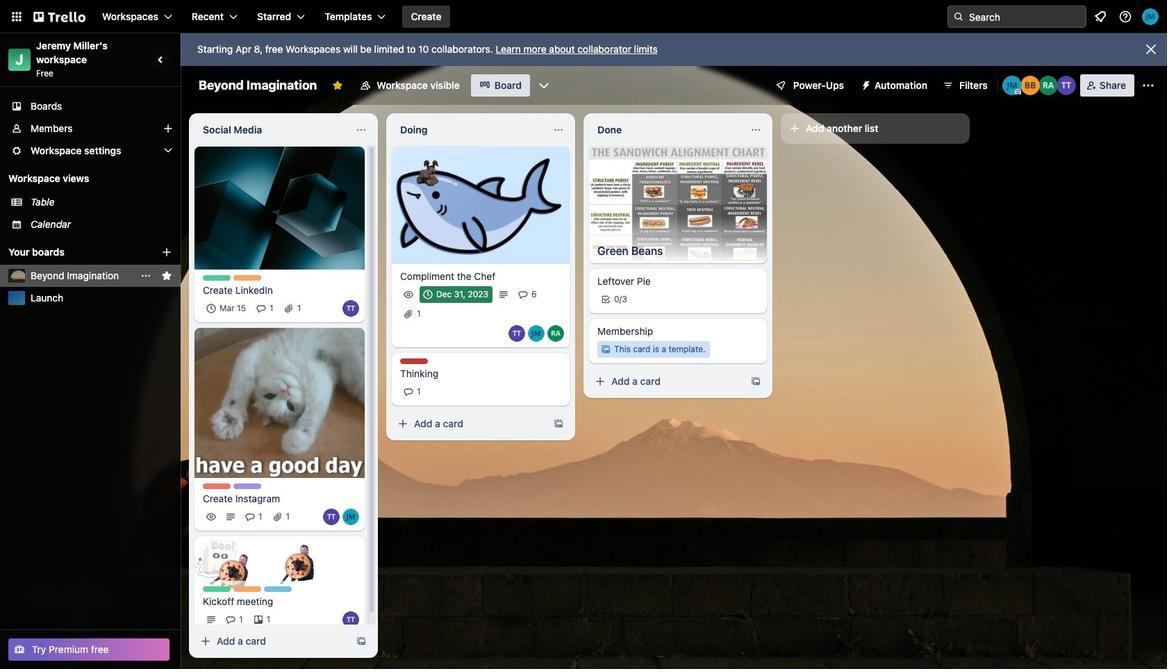 Task type: describe. For each thing, give the bounding box(es) containing it.
ruby anderson (rubyanderson7) image
[[548, 325, 564, 342]]

2 vertical spatial terry turtle (terryturtle) image
[[323, 509, 340, 525]]

color: red, title: none image
[[203, 484, 231, 489]]

sm image
[[855, 74, 875, 94]]

terry turtle (terryturtle) image for color: orange, title: none icon
[[343, 612, 359, 628]]

color: purple, title: none image
[[233, 484, 261, 489]]

https://media1.giphy.com/media/3ov9jucrjra1ggg9vu/100w.gif?cid=ad960664cgd8q560jl16i4tqsq6qk30rgh2t6st4j6ihzo35&ep=v1_stickers_search&rid=100w.gif&ct=s image
[[409, 146, 455, 192]]

color: orange, title: none image
[[233, 587, 261, 592]]

Board name text field
[[192, 74, 324, 97]]

customize views image
[[537, 79, 551, 92]]

color: green, title: none image
[[203, 587, 231, 592]]

1 vertical spatial jeremy miller (jeremymiller198) image
[[1003, 76, 1022, 95]]

board actions menu image
[[140, 270, 151, 281]]

Search field
[[965, 6, 1086, 27]]

pete ghost image
[[194, 537, 238, 581]]

open information menu image
[[1119, 10, 1133, 24]]

2 horizontal spatial jeremy miller (jeremymiller198) image
[[1142, 8, 1159, 25]]

ruby anderson (rubyanderson7) image
[[1039, 76, 1058, 95]]

0 horizontal spatial create from template… image
[[356, 636, 367, 647]]

color: orange, title: none image
[[233, 275, 261, 281]]



Task type: vqa. For each thing, say whether or not it's contained in the screenshot.
Terry Turtle (terryturtle) icon corresponding to Color: orange, title: none icon
yes



Task type: locate. For each thing, give the bounding box(es) containing it.
https://media3.giphy.com/media/uzbc1merae75kv3oqd/100w.gif?cid=ad960664cgd8q560jl16i4tqsq6qk30rgh2t6st4j6ihzo35&ep=v1_stickers_search&rid=100w.gif&ct=s image
[[270, 535, 320, 586], [206, 540, 257, 592]]

2 terry turtle (terryturtle) image from the top
[[343, 612, 359, 628]]

1 vertical spatial create from template… image
[[356, 636, 367, 647]]

your boards with 2 items element
[[8, 244, 140, 261]]

0 vertical spatial jeremy miller (jeremymiller198) image
[[1142, 8, 1159, 25]]

star or unstar board image
[[332, 80, 344, 91]]

0 notifications image
[[1092, 8, 1109, 25]]

None text field
[[195, 119, 350, 141], [589, 119, 745, 141], [195, 119, 350, 141], [589, 119, 745, 141]]

terry turtle (terryturtle) image
[[1057, 76, 1076, 95], [509, 325, 525, 342], [323, 509, 340, 525]]

0 horizontal spatial https://media3.giphy.com/media/uzbc1merae75kv3oqd/100w.gif?cid=ad960664cgd8q560jl16i4tqsq6qk30rgh2t6st4j6ihzo35&ep=v1_stickers_search&rid=100w.gif&ct=s image
[[206, 540, 257, 592]]

0 vertical spatial terry turtle (terryturtle) image
[[343, 300, 359, 317]]

add board image
[[161, 247, 172, 258]]

None checkbox
[[203, 300, 250, 317]]

jeremy miller (jeremymiller198) image
[[1142, 8, 1159, 25], [1003, 76, 1022, 95], [343, 509, 359, 525]]

jeremy miller (jeremymiller198) image
[[528, 325, 545, 342]]

terry turtle (terryturtle) image
[[343, 300, 359, 317], [343, 612, 359, 628]]

terry turtle (terryturtle) image for color: orange, title: none image
[[343, 300, 359, 317]]

0 horizontal spatial jeremy miller (jeremymiller198) image
[[343, 509, 359, 525]]

1 horizontal spatial jeremy miller (jeremymiller198) image
[[1003, 76, 1022, 95]]

primary element
[[0, 0, 1167, 33]]

this member is an admin of this board. image
[[1015, 89, 1021, 95]]

2 horizontal spatial terry turtle (terryturtle) image
[[1057, 76, 1076, 95]]

0 vertical spatial create from template… image
[[751, 376, 762, 387]]

workspace navigation collapse icon image
[[151, 50, 171, 69]]

https://media3.giphy.com/media/uzbc1merae75kv3oqd/100w.gif?cid=ad960664cgd8q560jl16i4tqsq6qk30rgh2t6st4j6ihzo35&ep=v1_stickers_search&rid=100w.gif&ct=s image left color: sky, title: "sparkling" element at the bottom of page
[[206, 540, 257, 592]]

color: bold red, title: "thoughts" element
[[400, 358, 428, 364]]

0 vertical spatial terry turtle (terryturtle) image
[[1057, 76, 1076, 95]]

1 vertical spatial terry turtle (terryturtle) image
[[509, 325, 525, 342]]

bob builder (bobbuilder40) image
[[1021, 76, 1040, 95]]

search image
[[953, 11, 965, 22]]

1 terry turtle (terryturtle) image from the top
[[343, 300, 359, 317]]

None checkbox
[[420, 286, 493, 303]]

1 vertical spatial terry turtle (terryturtle) image
[[343, 612, 359, 628]]

0 horizontal spatial terry turtle (terryturtle) image
[[323, 509, 340, 525]]

1 horizontal spatial https://media3.giphy.com/media/uzbc1merae75kv3oqd/100w.gif?cid=ad960664cgd8q560jl16i4tqsq6qk30rgh2t6st4j6ihzo35&ep=v1_stickers_search&rid=100w.gif&ct=s image
[[270, 535, 320, 586]]

show menu image
[[1142, 79, 1156, 92]]

None text field
[[392, 119, 548, 141]]

2 vertical spatial jeremy miller (jeremymiller198) image
[[343, 509, 359, 525]]

back to home image
[[33, 6, 85, 28]]

create from template… image
[[751, 376, 762, 387], [356, 636, 367, 647]]

1 horizontal spatial terry turtle (terryturtle) image
[[509, 325, 525, 342]]

color: green, title: none image
[[203, 275, 231, 281]]

https://media3.giphy.com/media/uzbc1merae75kv3oqd/100w.gif?cid=ad960664cgd8q560jl16i4tqsq6qk30rgh2t6st4j6ihzo35&ep=v1_stickers_search&rid=100w.gif&ct=s image up color: sky, title: "sparkling" element at the bottom of page
[[270, 535, 320, 586]]

color: sky, title: "sparkling" element
[[264, 587, 292, 592]]

create from template… image
[[553, 418, 564, 429]]

starred icon image
[[161, 270, 172, 281]]

1 horizontal spatial create from template… image
[[751, 376, 762, 387]]



